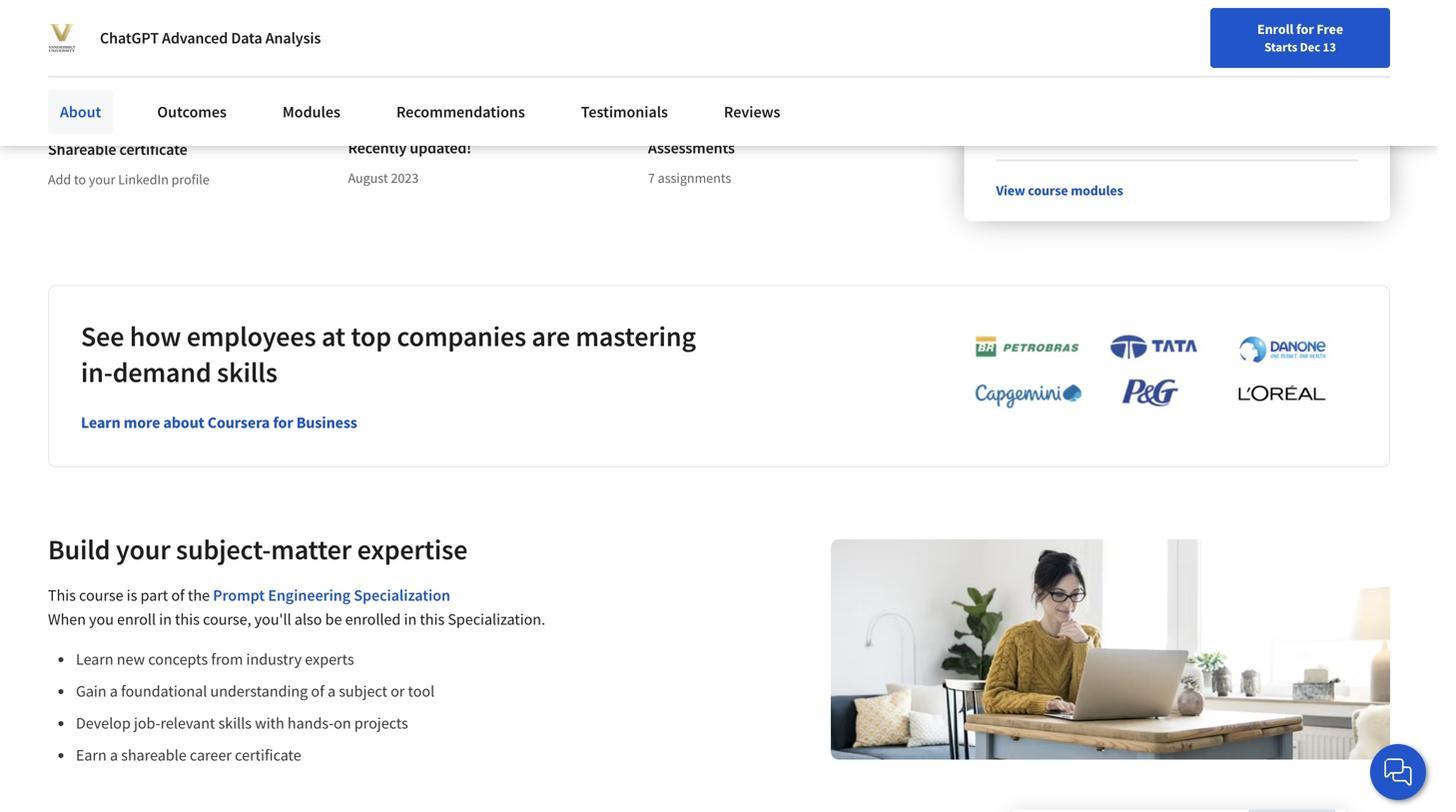 Task type: vqa. For each thing, say whether or not it's contained in the screenshot.
Home on the top left
no



Task type: describe. For each thing, give the bounding box(es) containing it.
enrolled
[[345, 610, 401, 630]]

course,
[[203, 610, 251, 630]]

specialization
[[354, 586, 450, 606]]

with
[[255, 713, 284, 733]]

at
[[322, 319, 346, 354]]

see how employees at top companies are mastering in-demand skills
[[81, 319, 696, 390]]

modules
[[283, 102, 340, 122]]

0 horizontal spatial certificate
[[119, 140, 187, 160]]

is
[[127, 586, 137, 606]]

relevant
[[160, 713, 215, 733]]

earn a shareable career certificate
[[76, 745, 301, 765]]

industry
[[246, 650, 302, 669]]

gain a foundational understanding of a subject or tool
[[76, 681, 435, 701]]

analysis
[[265, 28, 321, 48]]

part
[[140, 586, 168, 606]]

to for your
[[74, 171, 86, 189]]

be
[[325, 610, 342, 630]]

see
[[81, 319, 124, 354]]

business
[[296, 413, 357, 433]]

vanderbilt university image
[[48, 24, 76, 52]]

projects
[[354, 713, 408, 733]]

view
[[996, 182, 1026, 200]]

are
[[532, 319, 570, 354]]

when
[[48, 610, 86, 630]]

modules link
[[271, 90, 352, 134]]

develop job-relevant skills with hands-on projects
[[76, 713, 408, 733]]

to for know
[[110, 61, 128, 86]]

august 2023
[[348, 169, 419, 187]]

7
[[648, 169, 655, 187]]

mastering
[[576, 319, 696, 354]]

specialization.
[[448, 610, 545, 630]]

or
[[391, 681, 405, 701]]

hours
[[1020, 53, 1069, 78]]

subject-
[[176, 532, 271, 567]]

recently
[[348, 138, 407, 158]]

this
[[48, 586, 76, 606]]

job-
[[134, 713, 160, 733]]

1 this from the left
[[175, 610, 200, 630]]

testimonials
[[581, 102, 668, 122]]

know
[[131, 61, 178, 86]]

2023
[[391, 169, 419, 187]]

matter
[[271, 532, 352, 567]]

you'll
[[254, 610, 291, 630]]

skills inside the see how employees at top companies are mastering in-demand skills
[[217, 355, 278, 390]]

shareable certificate
[[48, 140, 187, 160]]

10
[[996, 53, 1017, 78]]

also
[[295, 610, 322, 630]]

enroll
[[1258, 20, 1294, 38]]

free
[[1317, 20, 1344, 38]]

on
[[334, 713, 351, 733]]

hands-
[[288, 713, 334, 733]]

build your subject-matter expertise
[[48, 532, 468, 567]]

learn more about coursera for business link
[[81, 413, 357, 433]]

learn for learn new concepts from industry experts
[[76, 650, 114, 669]]

recommendations
[[396, 102, 525, 122]]

how
[[130, 319, 181, 354]]

about link
[[48, 90, 113, 134]]

view course modules link
[[996, 182, 1123, 200]]

companies
[[397, 319, 526, 354]]

new
[[117, 650, 145, 669]]

0 vertical spatial your
[[89, 171, 115, 189]]

reviews link
[[712, 90, 793, 134]]

updated!
[[410, 138, 472, 158]]

starts
[[1265, 39, 1298, 55]]

engineering
[[268, 586, 351, 606]]

coursera enterprise logos image
[[945, 333, 1345, 420]]

add
[[48, 171, 71, 189]]

foundational
[[121, 681, 207, 701]]

(approximately)
[[1073, 53, 1209, 78]]

career
[[190, 745, 232, 765]]

show notifications image
[[1206, 25, 1230, 49]]

learn new concepts from industry experts
[[76, 650, 354, 669]]

earn
[[76, 745, 107, 765]]

2 this from the left
[[420, 610, 445, 630]]

details
[[48, 61, 106, 86]]

outcomes link
[[145, 90, 239, 134]]

reviews
[[724, 102, 781, 122]]

understanding
[[210, 681, 308, 701]]

recommendations link
[[384, 90, 537, 134]]

of for a
[[311, 681, 324, 701]]

subject
[[339, 681, 388, 701]]

build
[[48, 532, 110, 567]]



Task type: locate. For each thing, give the bounding box(es) containing it.
concepts
[[148, 650, 208, 669]]

top
[[351, 319, 391, 354]]

in
[[159, 610, 172, 630], [404, 610, 417, 630]]

for inside enroll for free starts dec 13
[[1297, 20, 1314, 38]]

1 horizontal spatial in
[[404, 610, 417, 630]]

shareable
[[121, 745, 187, 765]]

you
[[89, 610, 114, 630]]

1 horizontal spatial certificate
[[235, 745, 301, 765]]

a right the earn
[[110, 745, 118, 765]]

chatgpt advanced data analysis
[[100, 28, 321, 48]]

your down shareable certificate
[[89, 171, 115, 189]]

modules
[[1071, 182, 1123, 200]]

a left subject
[[328, 681, 336, 701]]

0 horizontal spatial to
[[74, 171, 86, 189]]

learn more about coursera for business
[[81, 413, 357, 433]]

coursera image
[[24, 16, 151, 48]]

learn left more on the bottom left of the page
[[81, 413, 121, 433]]

your
[[89, 171, 115, 189], [116, 532, 170, 567]]

shareable
[[48, 140, 116, 160]]

profile
[[171, 171, 210, 189]]

1 in from the left
[[159, 610, 172, 630]]

1 horizontal spatial this
[[420, 610, 445, 630]]

to
[[110, 61, 128, 86], [74, 171, 86, 189]]

menu item
[[1057, 20, 1185, 85]]

develop
[[76, 713, 131, 733]]

course for this
[[79, 586, 123, 606]]

0 vertical spatial learn
[[81, 413, 121, 433]]

the
[[188, 586, 210, 606]]

certificate up the linkedin
[[119, 140, 187, 160]]

1 horizontal spatial to
[[110, 61, 128, 86]]

a for earn a shareable career certificate
[[110, 745, 118, 765]]

for left the 'business'
[[273, 413, 293, 433]]

chat with us image
[[1383, 756, 1414, 788]]

1 vertical spatial to
[[74, 171, 86, 189]]

10 hours (approximately)
[[996, 53, 1209, 78]]

1 vertical spatial certificate
[[235, 745, 301, 765]]

demand
[[113, 355, 211, 390]]

in down specialization on the bottom of page
[[404, 610, 417, 630]]

1 horizontal spatial for
[[1297, 20, 1314, 38]]

learn for learn more about coursera for business
[[81, 413, 121, 433]]

more
[[124, 413, 160, 433]]

coursera
[[208, 413, 270, 433]]

prompt
[[213, 586, 265, 606]]

advanced
[[162, 28, 228, 48]]

enroll for free starts dec 13
[[1258, 20, 1344, 55]]

course for view
[[1028, 182, 1068, 200]]

of inside this course is part of the prompt engineering specialization when you enroll in this course, you'll also be enrolled in this specialization.
[[171, 586, 185, 606]]

of up hands- at the left of page
[[311, 681, 324, 701]]

linkedin
[[118, 171, 169, 189]]

0 vertical spatial for
[[1297, 20, 1314, 38]]

0 vertical spatial skills
[[217, 355, 278, 390]]

learn
[[81, 413, 121, 433], [76, 650, 114, 669]]

0 horizontal spatial course
[[79, 586, 123, 606]]

learn up gain
[[76, 650, 114, 669]]

add to your linkedin profile
[[48, 171, 210, 189]]

about
[[163, 413, 204, 433]]

experts
[[305, 650, 354, 669]]

for
[[1297, 20, 1314, 38], [273, 413, 293, 433]]

skills
[[217, 355, 278, 390], [218, 713, 252, 733]]

0 vertical spatial course
[[1028, 182, 1068, 200]]

1 vertical spatial of
[[311, 681, 324, 701]]

0 vertical spatial certificate
[[119, 140, 187, 160]]

data
[[231, 28, 262, 48]]

employees
[[187, 319, 316, 354]]

assessments
[[648, 138, 735, 158]]

skills left with
[[218, 713, 252, 733]]

enroll
[[117, 610, 156, 630]]

course up you
[[79, 586, 123, 606]]

0 vertical spatial to
[[110, 61, 128, 86]]

chatgpt
[[100, 28, 159, 48]]

a
[[110, 681, 118, 701], [328, 681, 336, 701], [110, 745, 118, 765]]

1 horizontal spatial of
[[311, 681, 324, 701]]

certificate down with
[[235, 745, 301, 765]]

course inside this course is part of the prompt engineering specialization when you enroll in this course, you'll also be enrolled in this specialization.
[[79, 586, 123, 606]]

None search field
[[285, 12, 614, 52]]

august
[[348, 169, 388, 187]]

skills down employees
[[217, 355, 278, 390]]

gain
[[76, 681, 107, 701]]

this
[[175, 610, 200, 630], [420, 610, 445, 630]]

1 vertical spatial for
[[273, 413, 293, 433]]

this down specialization on the bottom of page
[[420, 610, 445, 630]]

outcomes
[[157, 102, 227, 122]]

of for the
[[171, 586, 185, 606]]

0 horizontal spatial in
[[159, 610, 172, 630]]

dec
[[1300, 39, 1321, 55]]

about
[[60, 102, 101, 122]]

1 vertical spatial learn
[[76, 650, 114, 669]]

1 vertical spatial course
[[79, 586, 123, 606]]

of
[[171, 586, 185, 606], [311, 681, 324, 701]]

your up part
[[116, 532, 170, 567]]

of left the the
[[171, 586, 185, 606]]

details to know
[[48, 61, 178, 86]]

0 horizontal spatial for
[[273, 413, 293, 433]]

0 vertical spatial of
[[171, 586, 185, 606]]

recently updated!
[[348, 138, 472, 158]]

coursera career certificate image
[[1013, 810, 1346, 812]]

7 assignments
[[648, 169, 731, 187]]

1 horizontal spatial course
[[1028, 182, 1068, 200]]

2 in from the left
[[404, 610, 417, 630]]

this down the the
[[175, 610, 200, 630]]

course
[[1028, 182, 1068, 200], [79, 586, 123, 606]]

expertise
[[357, 532, 468, 567]]

a right gain
[[110, 681, 118, 701]]

prompt engineering specialization link
[[213, 586, 450, 606]]

tool
[[408, 681, 435, 701]]

13
[[1323, 39, 1336, 55]]

course right the view
[[1028, 182, 1068, 200]]

for up dec
[[1297, 20, 1314, 38]]

assignments
[[658, 169, 731, 187]]

0 horizontal spatial this
[[175, 610, 200, 630]]

to left 'know'
[[110, 61, 128, 86]]

in down part
[[159, 610, 172, 630]]

to right add
[[74, 171, 86, 189]]

1 vertical spatial skills
[[218, 713, 252, 733]]

1 vertical spatial your
[[116, 532, 170, 567]]

this course is part of the prompt engineering specialization when you enroll in this course, you'll also be enrolled in this specialization.
[[48, 586, 545, 630]]

a for gain a foundational understanding of a subject or tool
[[110, 681, 118, 701]]

from
[[211, 650, 243, 669]]

0 horizontal spatial of
[[171, 586, 185, 606]]

view course modules
[[996, 182, 1123, 200]]



